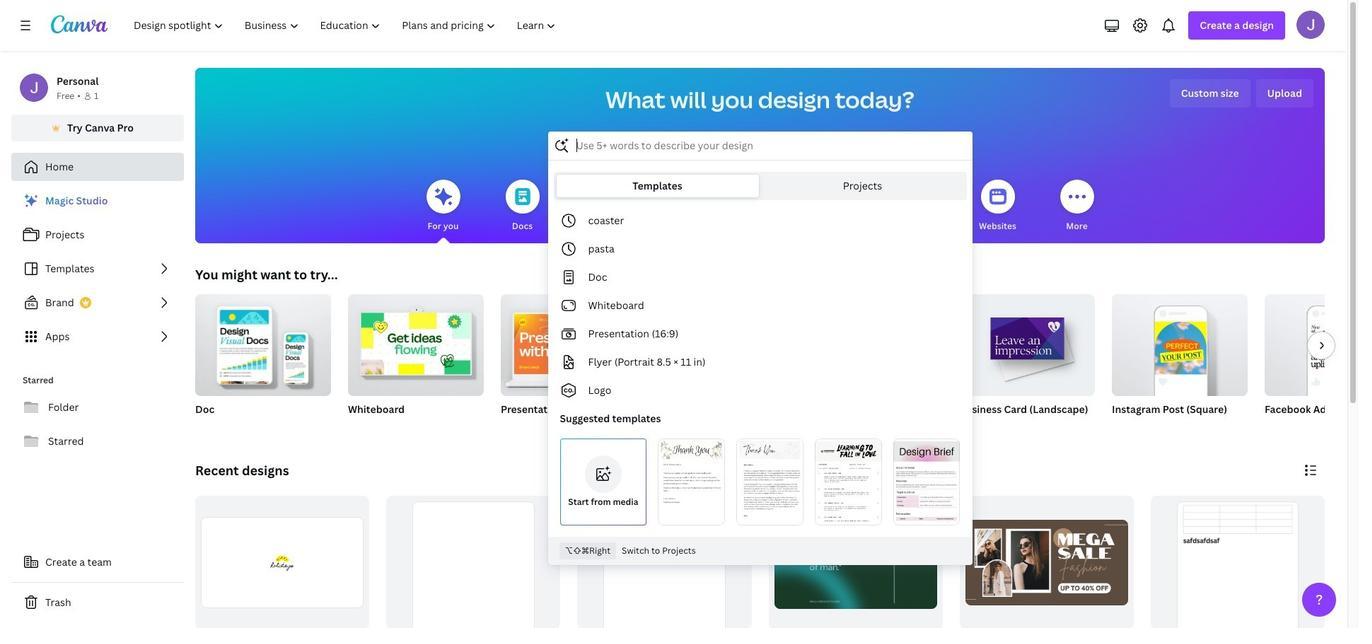 Task type: describe. For each thing, give the bounding box(es) containing it.
Search search field
[[576, 132, 944, 159]]

edit a copy of the tv and film script doc in black and white agnostic style template image
[[815, 439, 882, 526]]

edit a copy of the thank you letter doc in black and white simple elegant style template image
[[737, 439, 804, 526]]

edit a copy of the wedding thank you letter doc in white beige simple elegant style template image
[[658, 439, 725, 526]]



Task type: locate. For each thing, give the bounding box(es) containing it.
list box
[[549, 207, 972, 531]]

top level navigation element
[[125, 11, 569, 40]]

jacob simon image
[[1297, 11, 1326, 39]]

None search field
[[548, 132, 973, 565]]

group
[[348, 289, 484, 435], [348, 289, 484, 396], [960, 289, 1096, 435], [960, 289, 1096, 396], [1112, 289, 1248, 435], [1112, 289, 1248, 396], [195, 294, 331, 435], [501, 294, 637, 435], [501, 294, 637, 396], [654, 294, 790, 435], [807, 294, 943, 396], [807, 294, 943, 396], [1265, 294, 1359, 435], [1265, 294, 1359, 396], [387, 496, 561, 628], [960, 496, 1134, 628], [1151, 496, 1326, 628]]

list
[[11, 187, 184, 351]]

edit a copy of the design brief doc in grey lilac black soft pastels style template image
[[894, 439, 961, 526]]



Task type: vqa. For each thing, say whether or not it's contained in the screenshot.
search field
yes



